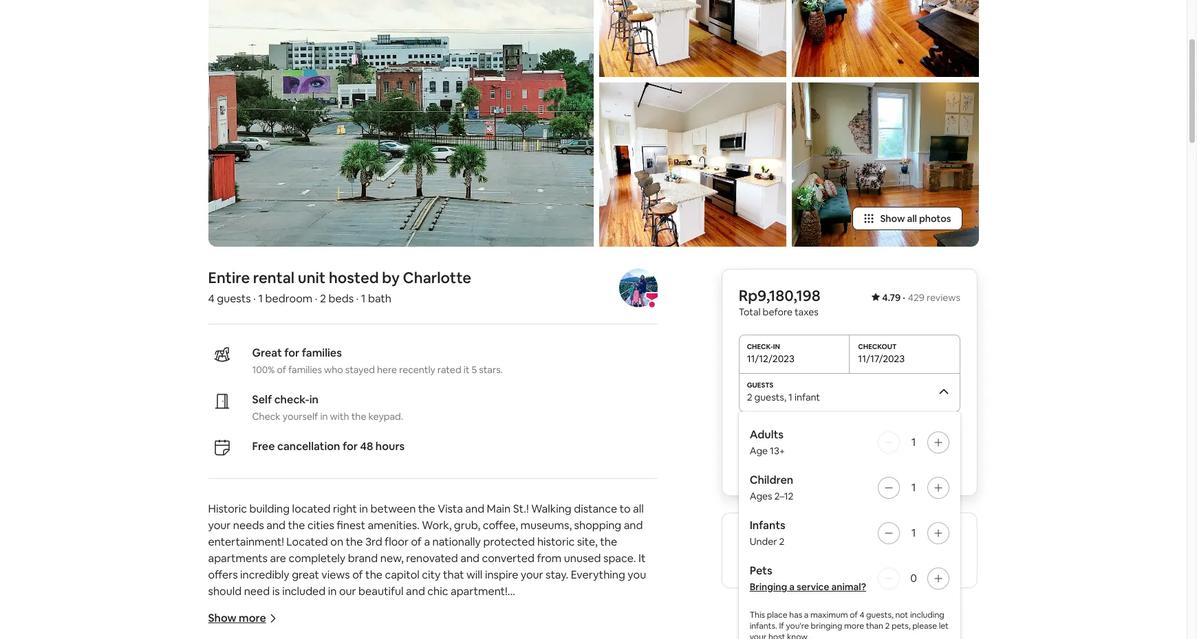Task type: describe. For each thing, give the bounding box(es) containing it.
between
[[371, 502, 416, 517]]

check-
[[274, 393, 310, 407]]

a inside historic building located right in between the vista and main st.! walking distance to all your needs and the cities finest amenities. work, grub, coffee, museums, shopping and entertainment! located on the 3rd floor of a nationally protected historic site, the apartments are completely brand new, renovated and converted from unused space. it offers incredibly great views of the capitol city that will inspire your stay. everything you should need is included in our beautiful and chic apartment!
[[424, 535, 430, 550]]

bedroom
[[265, 292, 313, 306]]

with
[[330, 411, 349, 423]]

reviews
[[927, 292, 961, 304]]

on
[[331, 535, 343, 550]]

self
[[252, 393, 272, 407]]

pets group
[[750, 564, 950, 594]]

your
[[806, 530, 828, 544]]

vista
[[438, 502, 463, 517]]

infant
[[795, 392, 821, 404]]

free cancellation for 48 hours
[[252, 440, 405, 454]]

the left last
[[787, 557, 804, 572]]

site,
[[577, 535, 598, 550]]

stayed
[[345, 364, 375, 376]]

included
[[282, 585, 326, 599]]

service
[[797, 581, 830, 594]]

let
[[939, 621, 949, 632]]

the down shopping
[[600, 535, 617, 550]]

you
[[628, 568, 646, 583]]

great
[[292, 568, 319, 583]]

infants under 2
[[750, 519, 786, 548]]

pets
[[750, 564, 773, 579]]

a inside this place has a maximum of 4 guests, not including infants. if you're bringing more than 2 pets, please let your host know.
[[805, 610, 809, 621]]

recently
[[399, 364, 435, 376]]

keypad.
[[368, 411, 403, 423]]

3rd
[[365, 535, 382, 550]]

walking
[[531, 502, 572, 517]]

cities
[[308, 519, 334, 533]]

that
[[443, 568, 464, 583]]

inspire
[[485, 568, 518, 583]]

stay.
[[546, 568, 569, 583]]

entertainment!
[[208, 535, 284, 550]]

incredibly
[[240, 568, 290, 583]]

floor
[[385, 535, 409, 550]]

views
[[322, 568, 350, 583]]

self check-in check yourself in with the keypad.
[[252, 393, 403, 423]]

converted
[[482, 552, 535, 566]]

infants group
[[750, 519, 950, 548]]

children
[[750, 473, 794, 488]]

and up will
[[461, 552, 480, 566]]

all inside historic building located right in between the vista and main st.! walking distance to all your needs and the cities finest amenities. work, grub, coffee, museums, shopping and entertainment! located on the 3rd floor of a nationally protected historic site, the apartments are completely brand new, renovated and converted from unused space. it offers incredibly great views of the capitol city that will inspire your stay. everything you should need is included in our beautiful and chic apartment!
[[633, 502, 644, 517]]

total
[[739, 306, 761, 319]]

a inside pets bringing a service animal?
[[790, 581, 795, 594]]

will
[[467, 568, 483, 583]]

adults age 13+
[[750, 428, 786, 458]]

please
[[913, 621, 938, 632]]

show all photos
[[880, 213, 951, 225]]

children group
[[750, 473, 950, 503]]

the up beautiful
[[365, 568, 383, 583]]

and down capitol
[[406, 585, 425, 599]]

guests inside entire rental unit hosted by charlotte 4 guests · 1 bedroom · 2 beds · 1 bath
[[217, 292, 251, 306]]

3
[[827, 557, 833, 572]]

view out of one of the bedroom windows. image
[[208, 0, 594, 247]]

entire
[[208, 268, 250, 288]]

3 · from the left
[[356, 292, 359, 306]]

historic downtown lofts #1 image 2 image
[[599, 0, 786, 77]]

this
[[855, 606, 872, 618]]

than inside your dates are rp523,992 less than the avg. nightly rate over the last 3 months.
[[816, 544, 840, 558]]

before
[[763, 306, 793, 319]]

st.!
[[513, 502, 529, 517]]

apartments
[[208, 552, 268, 566]]

are inside your dates are rp523,992 less than the avg. nightly rate over the last 3 months.
[[862, 530, 878, 544]]

historic
[[537, 535, 575, 550]]

yet
[[892, 467, 906, 480]]

dates
[[831, 530, 859, 544]]

animal?
[[832, 581, 867, 594]]

guests,
[[867, 610, 894, 621]]

show for show more
[[208, 612, 237, 626]]

2–12
[[775, 491, 794, 503]]

100%
[[252, 364, 275, 376]]

48
[[360, 440, 373, 454]]

who
[[324, 364, 343, 376]]

in up yourself on the bottom left
[[310, 393, 319, 407]]

renovated
[[406, 552, 458, 566]]

and down building
[[267, 519, 286, 533]]

protected
[[483, 535, 535, 550]]

including
[[911, 610, 945, 621]]

cancellation
[[277, 440, 340, 454]]

1 inside children 'group'
[[912, 481, 916, 495]]

our
[[339, 585, 356, 599]]

in left our
[[328, 585, 337, 599]]

for inside great for families 100% of families who stayed here recently rated it 5 stars.
[[284, 346, 300, 361]]

rp9,180,198 total before taxes
[[739, 286, 821, 319]]

and down to on the right bottom
[[624, 519, 643, 533]]

than inside this place has a maximum of 4 guests, not including infants. if you're bringing more than 2 pets, please let your host know.
[[867, 621, 884, 632]]

show all photos button
[[853, 207, 962, 231]]

bath
[[368, 292, 392, 306]]

your dates are rp523,992 less than the avg. nightly rate over the last 3 months.
[[739, 530, 919, 572]]

report
[[821, 606, 853, 618]]

amenities.
[[368, 519, 420, 533]]

2 · from the left
[[315, 292, 318, 306]]

ages
[[750, 491, 773, 503]]

rp9,180,198
[[739, 286, 821, 306]]

good price.
[[739, 530, 800, 544]]

finest
[[337, 519, 365, 533]]

maximum
[[811, 610, 849, 621]]

and up grub, at the left
[[465, 502, 485, 517]]

nationally
[[433, 535, 481, 550]]

infants.
[[750, 621, 778, 632]]

1 horizontal spatial your
[[521, 568, 543, 583]]

2 inside infants under 2
[[780, 536, 785, 548]]

5
[[472, 364, 477, 376]]

less
[[795, 544, 814, 558]]

last
[[806, 557, 824, 572]]



Task type: vqa. For each thing, say whether or not it's contained in the screenshot.
the cancellation
yes



Task type: locate. For each thing, give the bounding box(es) containing it.
2 left pets, at the right
[[886, 621, 890, 632]]

0 vertical spatial a
[[424, 535, 430, 550]]

families up 'who'
[[302, 346, 342, 361]]

historic downtown lofts #1 image 4 image
[[792, 0, 979, 77]]

apartment!
[[451, 585, 508, 599]]

more
[[239, 612, 266, 626], [845, 621, 865, 632]]

more down need
[[239, 612, 266, 626]]

brand
[[348, 552, 378, 566]]

are up incredibly
[[270, 552, 286, 566]]

show more button
[[208, 612, 277, 626]]

1 inside adults group
[[912, 436, 916, 450]]

charlotte is a superhost. learn more about charlotte. image
[[619, 269, 658, 308], [619, 269, 658, 308]]

hosted
[[329, 268, 379, 288]]

of inside this place has a maximum of 4 guests, not including infants. if you're bringing more than 2 pets, please let your host know.
[[850, 610, 858, 621]]

0 horizontal spatial more
[[239, 612, 266, 626]]

2 horizontal spatial your
[[750, 632, 767, 640]]

1 horizontal spatial 4
[[860, 610, 865, 621]]

pets bringing a service animal?
[[750, 564, 867, 594]]

0 vertical spatial show
[[880, 213, 905, 225]]

4 down entire
[[208, 292, 215, 306]]

a up renovated
[[424, 535, 430, 550]]

age
[[750, 445, 768, 458]]

a right has
[[805, 610, 809, 621]]

13+
[[770, 445, 786, 458]]

a
[[424, 535, 430, 550], [790, 581, 795, 594], [805, 610, 809, 621]]

for right great
[[284, 346, 300, 361]]

charged
[[853, 467, 890, 480]]

your left host
[[750, 632, 767, 640]]

0 vertical spatial guests
[[217, 292, 251, 306]]

over
[[762, 557, 785, 572]]

1 vertical spatial are
[[270, 552, 286, 566]]

0 vertical spatial are
[[862, 530, 878, 544]]

your down the from
[[521, 568, 543, 583]]

2 right under
[[780, 536, 785, 548]]

need
[[244, 585, 270, 599]]

show inside button
[[880, 213, 905, 225]]

bringing
[[811, 621, 843, 632]]

historic building located right in between the vista and main st.! walking distance to all your needs and the cities finest amenities. work, grub, coffee, museums, shopping and entertainment! located on the 3rd floor of a nationally protected historic site, the apartments are completely brand new, renovated and converted from unused space. it offers incredibly great views of the capitol city that will inspire your stay. everything you should need is included in our beautiful and chic apartment!
[[208, 502, 649, 599]]

0 vertical spatial all
[[907, 213, 917, 225]]

1 horizontal spatial show
[[880, 213, 905, 225]]

yourself
[[283, 411, 318, 423]]

0 vertical spatial for
[[284, 346, 300, 361]]

0
[[911, 572, 918, 586]]

1 inside infants group
[[912, 526, 916, 541]]

pets,
[[892, 621, 911, 632]]

2 inside entire rental unit hosted by charlotte 4 guests · 1 bedroom · 2 beds · 1 bath
[[320, 292, 326, 306]]

more down report this listing button
[[845, 621, 865, 632]]

infants
[[750, 519, 786, 533]]

a left the service
[[790, 581, 795, 594]]

1 vertical spatial all
[[633, 502, 644, 517]]

1 vertical spatial 4
[[860, 610, 865, 621]]

0 horizontal spatial guests
[[217, 292, 251, 306]]

2 inside this place has a maximum of 4 guests, not including infants. if you're bringing more than 2 pets, please let your host know.
[[886, 621, 890, 632]]

1 horizontal spatial all
[[907, 213, 917, 225]]

1 horizontal spatial are
[[862, 530, 878, 544]]

all left photos
[[907, 213, 917, 225]]

in right right at bottom left
[[359, 502, 368, 517]]

1 vertical spatial show
[[208, 612, 237, 626]]

1 vertical spatial guests
[[755, 392, 785, 404]]

0 horizontal spatial your
[[208, 519, 231, 533]]

building
[[250, 502, 290, 517]]

0 horizontal spatial than
[[816, 544, 840, 558]]

taxes
[[795, 306, 819, 319]]

1 vertical spatial a
[[790, 581, 795, 594]]

0 vertical spatial your
[[208, 519, 231, 533]]

unit
[[298, 268, 326, 288]]

2 left ,
[[747, 392, 753, 404]]

1 vertical spatial families
[[288, 364, 322, 376]]

won't
[[812, 467, 837, 480]]

show down should
[[208, 612, 237, 626]]

located
[[292, 502, 331, 517]]

0 horizontal spatial show
[[208, 612, 237, 626]]

4 inside this place has a maximum of 4 guests, not including infants. if you're bringing more than 2 pets, please let your host know.
[[860, 610, 865, 621]]

guests down entire
[[217, 292, 251, 306]]

not
[[896, 610, 909, 621]]

all inside button
[[907, 213, 917, 225]]

in left with
[[320, 411, 328, 423]]

1 vertical spatial for
[[343, 440, 358, 454]]

more inside this place has a maximum of 4 guests, not including infants. if you're bringing more than 2 pets, please let your host know.
[[845, 621, 865, 632]]

has
[[790, 610, 803, 621]]

host
[[769, 632, 786, 640]]

this place has a maximum of 4 guests, not including infants. if you're bringing more than 2 pets, please let your host know.
[[750, 610, 949, 640]]

space.
[[604, 552, 636, 566]]

listing
[[874, 606, 901, 618]]

place
[[767, 610, 788, 621]]

historic downtown lofts #1 image 3 image
[[599, 83, 786, 247]]

show for show all photos
[[880, 213, 905, 225]]

0 vertical spatial families
[[302, 346, 342, 361]]

show left photos
[[880, 213, 905, 225]]

1 horizontal spatial than
[[867, 621, 884, 632]]

4
[[208, 292, 215, 306], [860, 610, 865, 621]]

great
[[252, 346, 282, 361]]

unused
[[564, 552, 601, 566]]

check
[[252, 411, 281, 423]]

offers
[[208, 568, 238, 583]]

chic
[[428, 585, 448, 599]]

this
[[750, 610, 766, 621]]

2 left beds
[[320, 292, 326, 306]]

· right beds
[[356, 292, 359, 306]]

photos
[[919, 213, 951, 225]]

1 horizontal spatial a
[[790, 581, 795, 594]]

for
[[284, 346, 300, 361], [343, 440, 358, 454]]

children ages 2–12
[[750, 473, 794, 503]]

families left 'who'
[[288, 364, 322, 376]]

429
[[909, 292, 925, 304]]

you
[[794, 467, 810, 480]]

new,
[[380, 552, 404, 566]]

hours
[[376, 440, 405, 454]]

2 horizontal spatial a
[[805, 610, 809, 621]]

2 vertical spatial a
[[805, 610, 809, 621]]

the down finest
[[346, 535, 363, 550]]

report this listing button
[[799, 606, 901, 618]]

1 vertical spatial your
[[521, 568, 543, 583]]

historic downtown lofts #1 image 5 image
[[792, 83, 979, 247]]

should
[[208, 585, 242, 599]]

the up located
[[288, 519, 305, 533]]

the left avg.
[[842, 544, 859, 558]]

capitol
[[385, 568, 420, 583]]

the inside self check-in check yourself in with the keypad.
[[351, 411, 366, 423]]

1 · from the left
[[253, 292, 256, 306]]

stars.
[[479, 364, 503, 376]]

the
[[351, 411, 366, 423], [418, 502, 435, 517], [288, 519, 305, 533], [346, 535, 363, 550], [600, 535, 617, 550], [842, 544, 859, 558], [787, 557, 804, 572], [365, 568, 383, 583]]

· left "429"
[[903, 292, 906, 304]]

0 horizontal spatial are
[[270, 552, 286, 566]]

0 horizontal spatial for
[[284, 346, 300, 361]]

families
[[302, 346, 342, 361], [288, 364, 322, 376]]

4.79
[[883, 292, 901, 304]]

the right with
[[351, 411, 366, 423]]

are inside historic building located right in between the vista and main st.! walking distance to all your needs and the cities finest amenities. work, grub, coffee, museums, shopping and entertainment! located on the 3rd floor of a nationally protected historic site, the apartments are completely brand new, renovated and converted from unused space. it offers incredibly great views of the capitol city that will inspire your stay. everything you should need is included in our beautiful and chic apartment!
[[270, 552, 286, 566]]

1 horizontal spatial guests
[[755, 392, 785, 404]]

show more
[[208, 612, 266, 626]]

2 vertical spatial your
[[750, 632, 767, 640]]

0 horizontal spatial 4
[[208, 292, 215, 306]]

11/12/2023
[[747, 353, 795, 365]]

0 horizontal spatial all
[[633, 502, 644, 517]]

it
[[464, 364, 470, 376]]

rated
[[438, 364, 461, 376]]

here
[[377, 364, 397, 376]]

0 vertical spatial than
[[816, 544, 840, 558]]

4 left guests, at the bottom of page
[[860, 610, 865, 621]]

your inside this place has a maximum of 4 guests, not including infants. if you're bringing more than 2 pets, please let your host know.
[[750, 632, 767, 640]]

good
[[739, 530, 768, 544]]

main
[[487, 502, 511, 517]]

all right to on the right bottom
[[633, 502, 644, 517]]

all
[[907, 213, 917, 225], [633, 502, 644, 517]]

4 · from the left
[[903, 292, 906, 304]]

· down the "unit"
[[315, 292, 318, 306]]

1 horizontal spatial more
[[845, 621, 865, 632]]

0 vertical spatial 4
[[208, 292, 215, 306]]

are right dates
[[862, 530, 878, 544]]

the up the work,
[[418, 502, 435, 517]]

rate
[[739, 557, 760, 572]]

avg.
[[861, 544, 882, 558]]

1 horizontal spatial for
[[343, 440, 358, 454]]

0 horizontal spatial a
[[424, 535, 430, 550]]

great for families 100% of families who stayed here recently rated it 5 stars.
[[252, 346, 503, 376]]

work,
[[422, 519, 452, 533]]

guests up adults
[[755, 392, 785, 404]]

right
[[333, 502, 357, 517]]

beautiful
[[359, 585, 404, 599]]

· down the rental
[[253, 292, 256, 306]]

adults group
[[750, 428, 950, 458]]

of inside great for families 100% of families who stayed here recently rated it 5 stars.
[[277, 364, 286, 376]]

4.79 · 429 reviews
[[883, 292, 961, 304]]

4 inside entire rental unit hosted by charlotte 4 guests · 1 bedroom · 2 beds · 1 bath
[[208, 292, 215, 306]]

adults
[[750, 428, 784, 442]]

know.
[[788, 632, 810, 640]]

for left 48
[[343, 440, 358, 454]]

your down historic
[[208, 519, 231, 533]]

rental
[[253, 268, 295, 288]]

1 vertical spatial than
[[867, 621, 884, 632]]



